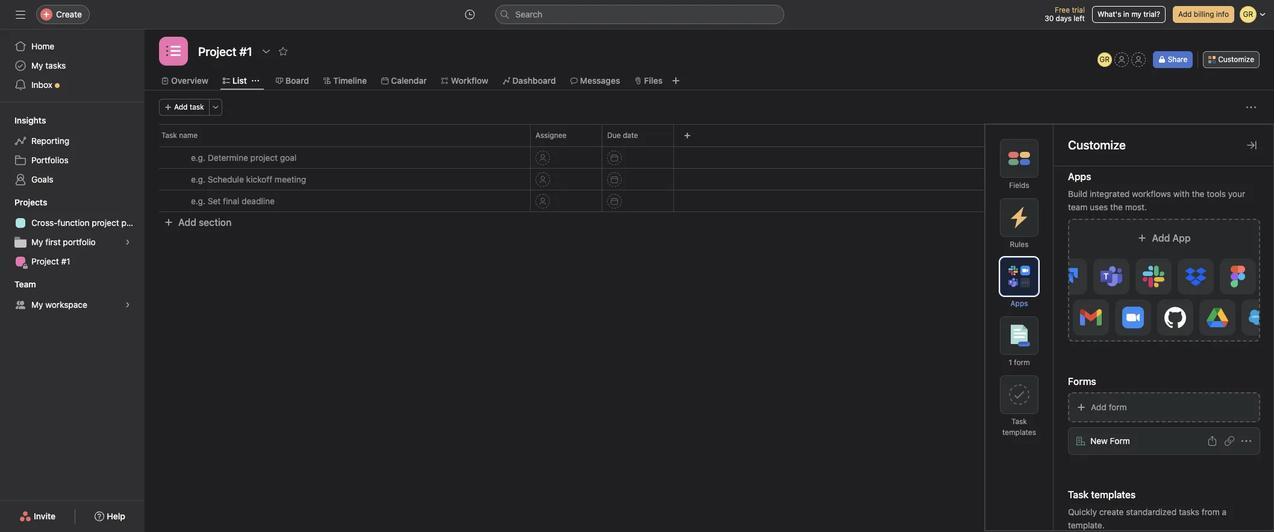 Task type: locate. For each thing, give the bounding box(es) containing it.
your
[[1228, 189, 1246, 199]]

help button
[[87, 506, 133, 527]]

1 vertical spatial apps
[[1011, 299, 1028, 308]]

1 my from the top
[[31, 60, 43, 70]]

0 horizontal spatial tasks
[[45, 60, 66, 70]]

2 vertical spatial e.g.
[[191, 196, 205, 206]]

tools
[[1207, 189, 1226, 199]]

my tasks
[[31, 60, 66, 70]]

customize
[[1218, 55, 1254, 64], [1068, 138, 1126, 152]]

copy form link image
[[1225, 436, 1235, 446]]

task up templates
[[1012, 417, 1027, 426]]

customize up integrated
[[1068, 138, 1126, 152]]

2 my from the top
[[31, 237, 43, 247]]

e.g. inside row
[[191, 174, 205, 184]]

1 horizontal spatial project
[[250, 152, 278, 163]]

3 my from the top
[[31, 299, 43, 310]]

form right 1
[[1014, 358, 1030, 367]]

task templates
[[1068, 489, 1136, 500]]

0 vertical spatial e.g.
[[191, 152, 205, 163]]

e.g. inside row
[[191, 196, 205, 206]]

0 vertical spatial my
[[31, 60, 43, 70]]

days
[[1056, 14, 1072, 23]]

apps up build
[[1068, 171, 1091, 182]]

portfolio
[[63, 237, 96, 247]]

more actions image
[[1247, 102, 1256, 112], [212, 104, 219, 111]]

1 vertical spatial my
[[31, 237, 43, 247]]

1 vertical spatial form
[[1109, 402, 1127, 412]]

3 e.g. from the top
[[191, 196, 205, 206]]

portfolios link
[[7, 151, 137, 170]]

0 horizontal spatial form
[[1014, 358, 1030, 367]]

1 horizontal spatial customize
[[1218, 55, 1254, 64]]

1 vertical spatial task
[[1012, 417, 1027, 426]]

due
[[607, 131, 621, 140]]

reporting link
[[7, 131, 137, 151]]

my for my first portfolio
[[31, 237, 43, 247]]

team
[[14, 279, 36, 289]]

form for 1 form
[[1014, 358, 1030, 367]]

search list box
[[495, 5, 784, 24]]

0 vertical spatial form
[[1014, 358, 1030, 367]]

team
[[1068, 202, 1088, 212]]

1 vertical spatial project
[[92, 218, 119, 228]]

meeting
[[275, 174, 306, 184]]

add left task at the left of page
[[174, 102, 188, 111]]

add left section at left
[[178, 217, 196, 228]]

None text field
[[195, 40, 255, 62]]

e.g. inside row
[[191, 152, 205, 163]]

new form button
[[1068, 427, 1260, 455]]

30
[[1045, 14, 1054, 23]]

share form image
[[1208, 436, 1218, 446]]

e.g. schedule kickoff meeting
[[191, 174, 306, 184]]

template.
[[1068, 520, 1105, 530]]

invite
[[34, 511, 56, 521]]

form inside add form button
[[1109, 402, 1127, 412]]

add to starred image
[[278, 46, 288, 56]]

tasks
[[45, 60, 66, 70], [1179, 507, 1200, 517]]

1 horizontal spatial apps
[[1068, 171, 1091, 182]]

task inside task templates
[[1012, 417, 1027, 426]]

dashboard
[[512, 75, 556, 86]]

my
[[31, 60, 43, 70], [31, 237, 43, 247], [31, 299, 43, 310]]

1 e.g. from the top
[[191, 152, 205, 163]]

my inside 'projects' element
[[31, 237, 43, 247]]

show options image left add field image in the right of the page
[[657, 132, 664, 139]]

show options image
[[261, 46, 271, 56], [657, 132, 664, 139], [1242, 436, 1251, 446]]

e.g. for e.g. set final deadline
[[191, 196, 205, 206]]

2 vertical spatial show options image
[[1242, 436, 1251, 446]]

project inside "cross-function project plan" link
[[92, 218, 119, 228]]

tasks inside quickly create standardized tasks from a template.
[[1179, 507, 1200, 517]]

0 vertical spatial task
[[161, 131, 177, 140]]

add down forms
[[1091, 402, 1107, 412]]

help
[[107, 511, 125, 521]]

first
[[45, 237, 61, 247]]

1 vertical spatial tasks
[[1179, 507, 1200, 517]]

project up kickoff
[[250, 152, 278, 163]]

0 vertical spatial project
[[250, 152, 278, 163]]

the
[[1192, 189, 1205, 199], [1110, 202, 1123, 212]]

#1
[[61, 256, 70, 266]]

forms
[[1068, 376, 1096, 387]]

show options image right copy form link icon on the right bottom of the page
[[1242, 436, 1251, 446]]

gr button
[[1098, 52, 1112, 67]]

most.
[[1125, 202, 1147, 212]]

my down team
[[31, 299, 43, 310]]

tab actions image
[[252, 77, 259, 84]]

0 horizontal spatial more actions image
[[212, 104, 219, 111]]

more actions image up close details 'image'
[[1247, 102, 1256, 112]]

add app button
[[1068, 219, 1261, 342]]

search
[[515, 9, 543, 19]]

left
[[1074, 14, 1085, 23]]

2 e.g. from the top
[[191, 174, 205, 184]]

2 horizontal spatial show options image
[[1242, 436, 1251, 446]]

my left first
[[31, 237, 43, 247]]

0 horizontal spatial project
[[92, 218, 119, 228]]

1 horizontal spatial show options image
[[657, 132, 664, 139]]

my workspace
[[31, 299, 87, 310]]

the down integrated
[[1110, 202, 1123, 212]]

more actions image right task at the left of page
[[212, 104, 219, 111]]

project for determine
[[250, 152, 278, 163]]

my up "inbox"
[[31, 60, 43, 70]]

project
[[31, 256, 59, 266]]

my inside global element
[[31, 60, 43, 70]]

insights element
[[0, 110, 145, 192]]

1 horizontal spatial the
[[1192, 189, 1205, 199]]

schedule
[[208, 174, 244, 184]]

deadline
[[242, 196, 275, 206]]

customize down info on the right of page
[[1218, 55, 1254, 64]]

the right with
[[1192, 189, 1205, 199]]

e.g. set final deadline
[[191, 196, 275, 206]]

see details, my first portfolio image
[[124, 239, 131, 246]]

teams element
[[0, 274, 145, 317]]

0 vertical spatial tasks
[[45, 60, 66, 70]]

1 vertical spatial e.g.
[[191, 174, 205, 184]]

0 vertical spatial apps
[[1068, 171, 1091, 182]]

add inside button
[[178, 217, 196, 228]]

e.g. left schedule
[[191, 174, 205, 184]]

form
[[1110, 436, 1130, 446]]

set
[[208, 196, 221, 206]]

team button
[[0, 278, 36, 290]]

dashboard link
[[503, 74, 556, 87]]

e.g.
[[191, 152, 205, 163], [191, 174, 205, 184], [191, 196, 205, 206]]

1 horizontal spatial task
[[1012, 417, 1027, 426]]

task inside row
[[161, 131, 177, 140]]

trial
[[1072, 5, 1085, 14]]

global element
[[0, 30, 145, 102]]

1 vertical spatial show options image
[[657, 132, 664, 139]]

apps down rules
[[1011, 299, 1028, 308]]

with
[[1174, 189, 1190, 199]]

0 horizontal spatial show options image
[[261, 46, 271, 56]]

1 vertical spatial the
[[1110, 202, 1123, 212]]

e.g. for e.g. determine project goal
[[191, 152, 205, 163]]

from
[[1202, 507, 1220, 517]]

tasks left from
[[1179, 507, 1200, 517]]

show options image left add to starred image
[[261, 46, 271, 56]]

what's in my trial?
[[1098, 10, 1160, 19]]

task left name
[[161, 131, 177, 140]]

0 vertical spatial show options image
[[261, 46, 271, 56]]

1 horizontal spatial form
[[1109, 402, 1127, 412]]

2 vertical spatial my
[[31, 299, 43, 310]]

0 horizontal spatial task
[[161, 131, 177, 140]]

free trial 30 days left
[[1045, 5, 1085, 23]]

0 vertical spatial the
[[1192, 189, 1205, 199]]

show options image inside row
[[657, 132, 664, 139]]

0 horizontal spatial apps
[[1011, 299, 1028, 308]]

calendar link
[[381, 74, 427, 87]]

e.g. left set at left top
[[191, 196, 205, 206]]

project left plan on the left of the page
[[92, 218, 119, 228]]

create
[[56, 9, 82, 19]]

my
[[1132, 10, 1142, 19]]

new form
[[1091, 436, 1130, 446]]

row up e.g. schedule kickoff meeting row
[[145, 124, 1274, 146]]

reporting
[[31, 136, 69, 146]]

final
[[223, 196, 239, 206]]

1 horizontal spatial more actions image
[[1247, 102, 1256, 112]]

integrated
[[1090, 189, 1130, 199]]

add left 'billing'
[[1178, 10, 1192, 19]]

task for task templates
[[1012, 417, 1027, 426]]

see details, my workspace image
[[124, 301, 131, 308]]

project inside e.g. determine project goal row
[[250, 152, 278, 163]]

e.g. down name
[[191, 152, 205, 163]]

function
[[57, 218, 89, 228]]

project for function
[[92, 218, 119, 228]]

row containing task name
[[145, 124, 1274, 146]]

overview
[[171, 75, 208, 86]]

add form button
[[1068, 392, 1260, 422]]

1 horizontal spatial tasks
[[1179, 507, 1200, 517]]

a
[[1222, 507, 1227, 517]]

new
[[1091, 436, 1108, 446]]

rules
[[1010, 240, 1029, 249]]

0 vertical spatial customize
[[1218, 55, 1254, 64]]

invite button
[[11, 506, 63, 527]]

tasks down home
[[45, 60, 66, 70]]

billing
[[1194, 10, 1214, 19]]

templates
[[1003, 428, 1036, 437]]

e.g. schedule kickoff meeting row
[[145, 168, 1274, 190]]

assignee
[[536, 131, 567, 140]]

0 horizontal spatial customize
[[1068, 138, 1126, 152]]

list
[[232, 75, 247, 86]]

portfolios
[[31, 155, 68, 165]]

row
[[145, 124, 1274, 146], [159, 146, 1260, 147]]

close details image
[[1247, 140, 1257, 150]]

create
[[1099, 507, 1124, 517]]

form up form
[[1109, 402, 1127, 412]]

create button
[[36, 5, 90, 24]]

plan
[[121, 218, 138, 228]]

projects element
[[0, 192, 145, 274]]

my inside teams element
[[31, 299, 43, 310]]



Task type: vqa. For each thing, say whether or not it's contained in the screenshot.
What's
yes



Task type: describe. For each thing, give the bounding box(es) containing it.
tasks inside global element
[[45, 60, 66, 70]]

hide sidebar image
[[16, 10, 25, 19]]

goal
[[280, 152, 297, 163]]

1
[[1009, 358, 1012, 367]]

home
[[31, 41, 54, 51]]

form for add form
[[1109, 402, 1127, 412]]

add for add billing info
[[1178, 10, 1192, 19]]

goals link
[[7, 170, 137, 189]]

build
[[1068, 189, 1088, 199]]

quickly
[[1068, 507, 1097, 517]]

projects
[[14, 197, 47, 207]]

add for add section
[[178, 217, 196, 228]]

insights button
[[0, 114, 46, 127]]

inbox
[[31, 80, 52, 90]]

in
[[1124, 10, 1130, 19]]

list image
[[166, 44, 181, 58]]

add tab image
[[671, 76, 681, 86]]

task name
[[161, 131, 198, 140]]

add field image
[[684, 132, 691, 139]]

add billing info
[[1178, 10, 1229, 19]]

fields
[[1009, 181, 1030, 190]]

section
[[199, 217, 232, 228]]

cross-function project plan link
[[7, 213, 138, 233]]

task templates
[[1003, 417, 1036, 437]]

add task
[[174, 102, 204, 111]]

1 form
[[1009, 358, 1030, 367]]

add task button
[[159, 99, 209, 116]]

add section button
[[159, 211, 236, 233]]

build integrated workflows with the tools your team uses the most.
[[1068, 189, 1246, 212]]

my first portfolio
[[31, 237, 96, 247]]

e.g. for e.g. schedule kickoff meeting
[[191, 174, 205, 184]]

date
[[623, 131, 638, 140]]

insights
[[14, 115, 46, 125]]

my first portfolio link
[[7, 233, 137, 252]]

workspace
[[45, 299, 87, 310]]

info
[[1216, 10, 1229, 19]]

share
[[1168, 55, 1188, 64]]

inbox link
[[7, 75, 137, 95]]

my workspace link
[[7, 295, 137, 315]]

board
[[285, 75, 309, 86]]

add for add form
[[1091, 402, 1107, 412]]

add section
[[178, 217, 232, 228]]

files link
[[635, 74, 663, 87]]

cross-
[[31, 218, 57, 228]]

1 vertical spatial customize
[[1068, 138, 1126, 152]]

gr
[[1100, 55, 1110, 64]]

projects button
[[0, 196, 47, 208]]

my for my workspace
[[31, 299, 43, 310]]

0 horizontal spatial the
[[1110, 202, 1123, 212]]

add for add task
[[174, 102, 188, 111]]

e.g. determine project goal row
[[145, 146, 1274, 169]]

timeline link
[[324, 74, 367, 87]]

quickly create standardized tasks from a template.
[[1068, 507, 1227, 530]]

e.g. determine project goal
[[191, 152, 297, 163]]

free
[[1055, 5, 1070, 14]]

task for task name
[[161, 131, 177, 140]]

my tasks link
[[7, 56, 137, 75]]

determine
[[208, 152, 248, 163]]

workflows
[[1132, 189, 1171, 199]]

trial?
[[1144, 10, 1160, 19]]

goals
[[31, 174, 53, 184]]

calendar
[[391, 75, 427, 86]]

history image
[[465, 10, 474, 19]]

standardized
[[1126, 507, 1177, 517]]

customize button
[[1203, 51, 1260, 68]]

files
[[644, 75, 663, 86]]

home link
[[7, 37, 137, 56]]

row down add field image in the right of the page
[[159, 146, 1260, 147]]

share button
[[1153, 51, 1193, 68]]

add form
[[1091, 402, 1127, 412]]

what's in my trial? button
[[1092, 6, 1166, 23]]

my for my tasks
[[31, 60, 43, 70]]

board link
[[276, 74, 309, 87]]

kickoff
[[246, 174, 272, 184]]

add billing info button
[[1173, 6, 1235, 23]]

workflow link
[[441, 74, 488, 87]]

timeline
[[333, 75, 367, 86]]

task
[[190, 102, 204, 111]]

e.g. set final deadline row
[[145, 190, 1274, 212]]

customize inside "dropdown button"
[[1218, 55, 1254, 64]]

workflow
[[451, 75, 488, 86]]

messages link
[[570, 74, 620, 87]]

add app
[[1152, 233, 1191, 243]]



